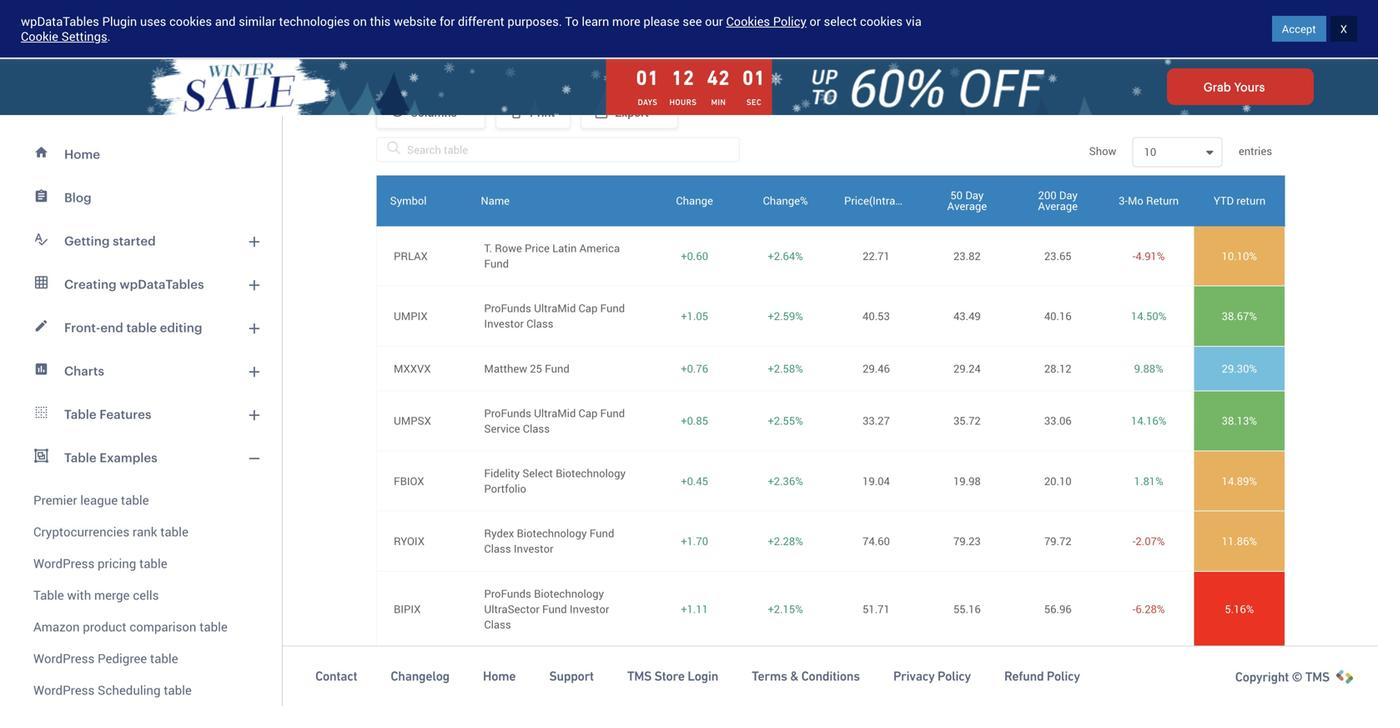 Task type: describe. For each thing, give the bounding box(es) containing it.
fund inside profunds biotechnology ultrasector fund investor class
[[542, 602, 567, 617]]

table for table features
[[64, 407, 97, 422]]

our
[[705, 13, 723, 30]]

t.
[[484, 241, 492, 256]]

200 day average
[[1039, 188, 1078, 214]]

get
[[1255, 21, 1273, 37]]

3-
[[1119, 193, 1128, 208]]

1 vertical spatial wpdatatables
[[120, 277, 204, 292]]

class for profunds biotechnology ultrasector fund service class
[[484, 693, 511, 707]]

25
[[530, 361, 542, 376]]

table examples link
[[10, 436, 272, 480]]

refund policy link
[[1005, 669, 1081, 685]]

23.82
[[954, 249, 981, 264]]

premier league table link
[[10, 480, 272, 517]]

terms
[[752, 669, 788, 685]]

0.86
[[687, 678, 709, 693]]

22.71
[[863, 249, 890, 264]]

table for table examples
[[64, 451, 97, 465]]

fund inside the rydex biotechnology fund class investor
[[590, 526, 615, 541]]

biotechnology for profunds biotechnology ultrasector fund service class
[[534, 662, 604, 677]]

1 horizontal spatial home
[[483, 669, 516, 685]]

ytd
[[1214, 193, 1234, 208]]

learn
[[582, 13, 609, 30]]

cryptocurrencies rank table
[[33, 524, 189, 541]]

end
[[100, 320, 123, 335]]

profunds for profunds ultramid cap fund service class
[[484, 406, 532, 421]]

grab yours
[[1204, 80, 1266, 93]]

1 cookies from the left
[[169, 13, 212, 30]]

cap for profunds ultramid cap fund service class
[[579, 406, 598, 421]]

please
[[644, 13, 680, 30]]

hours
[[670, 98, 697, 107]]

comparison
[[130, 619, 196, 636]]

t. rowe price latin america fund
[[484, 241, 620, 271]]

get started
[[1255, 21, 1315, 37]]

profunds for profunds biotechnology ultrasector fund investor class
[[484, 587, 532, 602]]

getting started
[[64, 234, 156, 248]]

see
[[683, 13, 702, 30]]

6.28
[[1136, 602, 1157, 617]]

and
[[215, 13, 236, 30]]

cookie settings button
[[21, 28, 107, 45]]

front-
[[64, 320, 100, 335]]

Search table search field
[[376, 137, 740, 162]]

33.06
[[1045, 414, 1072, 429]]

200 day average: activate to sort column ascending element
[[1013, 176, 1104, 226]]

0.60
[[687, 249, 709, 264]]

cryptocurrencies
[[33, 524, 129, 541]]

wordpress pricing table
[[33, 555, 167, 573]]

table with merge cells link
[[10, 580, 272, 612]]

select
[[824, 13, 857, 30]]

tms inside the tms store login link
[[627, 669, 652, 685]]

matthew 25 fund
[[484, 361, 570, 376]]

terms & conditions
[[752, 669, 860, 685]]

table inside amazon product comparison table link
[[200, 619, 228, 636]]

profunds for profunds ultramid cap fund investor class
[[484, 301, 532, 316]]

change: activate to sort column ascending element
[[649, 176, 740, 226]]

0 vertical spatial home link
[[10, 133, 272, 176]]

40.53
[[863, 309, 890, 324]]

40.16
[[1045, 309, 1072, 324]]

19.98
[[954, 474, 981, 489]]

2 01 from the left
[[743, 66, 766, 89]]

38.13
[[1222, 414, 1250, 429]]

0 horizontal spatial home
[[64, 147, 100, 161]]

biotechnology for profunds biotechnology ultrasector fund investor class
[[534, 587, 604, 602]]

table examples
[[64, 451, 157, 465]]

pricing
[[98, 555, 136, 573]]

29.30
[[1222, 361, 1250, 376]]

policy for refund policy
[[1047, 669, 1081, 685]]

wordpress for wordpress pricing table
[[33, 555, 95, 573]]

200
[[1039, 188, 1057, 203]]

class for profunds ultramid cap fund investor class
[[527, 316, 554, 332]]

29.24
[[954, 361, 981, 376]]

- for 4.91
[[1133, 249, 1136, 264]]

profunds for profunds biotechnology ultrasector fund service class
[[484, 662, 532, 677]]

cookies
[[726, 13, 770, 30]]

wordpress for wordpress pedigree table
[[33, 651, 95, 668]]

2.15
[[774, 602, 796, 617]]

x
[[1341, 21, 1348, 36]]

contact link
[[315, 669, 357, 685]]

20.10
[[1045, 474, 1072, 489]]

amazon
[[33, 619, 80, 636]]

getting started link
[[10, 219, 272, 263]]

0.45
[[687, 474, 709, 489]]

fund inside profunds ultramid cap fund investor class
[[601, 301, 625, 316]]

table for end
[[126, 320, 157, 335]]

return
[[1237, 193, 1266, 208]]

mo
[[1128, 193, 1144, 208]]

bipix
[[394, 602, 421, 617]]

table for league
[[121, 492, 149, 509]]

symbol: activate to sort column ascending element
[[377, 176, 468, 226]]

export button
[[581, 96, 679, 129]]

wordpress for wordpress scheduling table
[[33, 682, 95, 699]]

policy for privacy policy
[[938, 669, 971, 685]]

creating
[[64, 277, 117, 292]]

examples
[[100, 451, 157, 465]]

ytd return: activate to sort column ascending element
[[1195, 176, 1286, 226]]

23.65
[[1045, 249, 1072, 264]]

to
[[565, 13, 579, 30]]

fund inside the profunds ultramid cap fund service class
[[601, 406, 625, 421]]

ryoix
[[394, 534, 425, 549]]

- for 6.28
[[1133, 602, 1136, 617]]

get started link
[[1208, 9, 1362, 49]]

3-mo return: activate to sort column ascending element
[[1104, 176, 1195, 226]]

profunds ultramid cap fund investor class
[[484, 301, 625, 332]]

.
[[107, 28, 111, 45]]

price(intraday): activate to sort column ascending element
[[831, 176, 922, 226]]

2.28
[[774, 534, 796, 549]]

via
[[906, 13, 922, 30]]

columns
[[411, 104, 457, 120]]

3-mo return
[[1119, 193, 1179, 208]]

table for rank
[[160, 524, 189, 541]]

print
[[530, 104, 555, 120]]

biotechnology inside fidelity select biotechnology portfolio
[[556, 466, 626, 481]]

table for scheduling
[[164, 682, 192, 699]]

front-end table editing
[[64, 320, 202, 335]]

cap for profunds ultramid cap fund investor class
[[579, 301, 598, 316]]

10.10
[[1222, 249, 1250, 264]]

store
[[655, 669, 685, 685]]

clear
[[387, 44, 414, 60]]

table for pricing
[[139, 555, 167, 573]]

refund
[[1005, 669, 1044, 685]]

1.81
[[1135, 474, 1156, 489]]

tms store login
[[627, 669, 719, 685]]

change%
[[763, 193, 808, 208]]

profunds biotechnology ultrasector fund service class
[[484, 662, 606, 707]]

show
[[1090, 143, 1120, 159]]

creating wpdatatables link
[[10, 263, 272, 306]]

tms store login link
[[627, 669, 719, 685]]

accept
[[1283, 21, 1317, 36]]

ultramid for service
[[534, 406, 576, 421]]

league
[[80, 492, 118, 509]]

blog
[[64, 190, 92, 205]]

2 cookies from the left
[[860, 13, 903, 30]]



Task type: locate. For each thing, give the bounding box(es) containing it.
conditions
[[802, 669, 860, 685]]

01
[[636, 66, 660, 89], [743, 66, 766, 89]]

day for 50 day average
[[966, 188, 984, 203]]

profunds down matthew
[[484, 406, 532, 421]]

1 vertical spatial -
[[1133, 534, 1136, 549]]

profunds inside profunds ultramid cap fund investor class
[[484, 301, 532, 316]]

4.84
[[1225, 678, 1247, 693]]

3 profunds from the top
[[484, 587, 532, 602]]

table right end
[[126, 320, 157, 335]]

43.49
[[954, 309, 981, 324]]

support
[[549, 669, 594, 685]]

1 vertical spatial ultrasector
[[484, 678, 540, 693]]

wordpress pedigree table link
[[10, 643, 272, 675]]

terms & conditions link
[[752, 669, 860, 685]]

profunds left support at left bottom
[[484, 662, 532, 677]]

investor up matthew
[[484, 316, 524, 332]]

74.60
[[863, 534, 890, 549]]

-2.07
[[1133, 534, 1157, 549]]

1.11
[[687, 602, 709, 617]]

class inside the profunds ultramid cap fund service class
[[523, 421, 550, 436]]

getting
[[64, 234, 110, 248]]

ultrasector
[[484, 602, 540, 617], [484, 678, 540, 693]]

table features
[[64, 407, 151, 422]]

2 horizontal spatial policy
[[1047, 669, 1081, 685]]

table down charts
[[64, 407, 97, 422]]

latin
[[553, 241, 577, 256]]

fidelity select biotechnology portfolio
[[484, 466, 626, 497]]

2.36
[[774, 474, 796, 489]]

3 wordpress from the top
[[33, 682, 95, 699]]

0 vertical spatial ultrasector
[[484, 602, 540, 617]]

select
[[523, 466, 553, 481]]

2.55
[[774, 414, 796, 429]]

profunds inside profunds biotechnology ultrasector fund investor class
[[484, 587, 532, 602]]

wordpress
[[33, 555, 95, 573], [33, 651, 95, 668], [33, 682, 95, 699]]

79.72
[[1045, 534, 1072, 549]]

1 vertical spatial cap
[[579, 406, 598, 421]]

2 day from the left
[[1060, 188, 1078, 203]]

ultramid down 25
[[534, 406, 576, 421]]

profunds down rowe
[[484, 301, 532, 316]]

average up 23.82
[[948, 199, 987, 214]]

fund inside t. rowe price latin america fund
[[484, 256, 509, 271]]

1 vertical spatial investor
[[514, 542, 554, 557]]

for
[[440, 13, 455, 30]]

profunds inside the profunds biotechnology ultrasector fund service class
[[484, 662, 532, 677]]

1 horizontal spatial service
[[570, 678, 606, 693]]

1 horizontal spatial policy
[[938, 669, 971, 685]]

ultramid inside profunds ultramid cap fund investor class
[[534, 301, 576, 316]]

1 horizontal spatial cookies
[[860, 13, 903, 30]]

0 vertical spatial wordpress
[[33, 555, 95, 573]]

1 day from the left
[[966, 188, 984, 203]]

biotechnology down profunds biotechnology ultrasector fund investor class
[[534, 662, 604, 677]]

fidelity
[[484, 466, 520, 481]]

0 horizontal spatial home link
[[10, 133, 272, 176]]

- down mo
[[1133, 249, 1136, 264]]

2 wordpress from the top
[[33, 651, 95, 668]]

table inside wordpress scheduling table link
[[164, 682, 192, 699]]

cap inside the profunds ultramid cap fund service class
[[579, 406, 598, 421]]

wordpress up with
[[33, 555, 95, 573]]

class for profunds ultramid cap fund service class
[[523, 421, 550, 436]]

copyright © tms
[[1236, 670, 1330, 685]]

0 horizontal spatial average
[[948, 199, 987, 214]]

cap inside profunds ultramid cap fund investor class
[[579, 301, 598, 316]]

day inside 200 day average
[[1060, 188, 1078, 203]]

biotechnology for rydex biotechnology fund class investor
[[517, 526, 587, 541]]

biotechnology inside the profunds biotechnology ultrasector fund service class
[[534, 662, 604, 677]]

50
[[951, 188, 963, 203]]

1 - from the top
[[1133, 249, 1136, 264]]

average up 23.65
[[1039, 199, 1078, 214]]

table right rank
[[160, 524, 189, 541]]

cap up fidelity select biotechnology portfolio
[[579, 406, 598, 421]]

fund inside the profunds biotechnology ultrasector fund service class
[[542, 678, 567, 693]]

investor for profunds ultramid cap fund investor class
[[484, 316, 524, 332]]

2 vertical spatial investor
[[570, 602, 610, 617]]

3 - from the top
[[1133, 602, 1136, 617]]

copyright
[[1236, 670, 1290, 685]]

class inside the rydex biotechnology fund class investor
[[484, 542, 511, 557]]

price(intraday)
[[845, 193, 917, 208]]

wordpress down wordpress pedigree table
[[33, 682, 95, 699]]

2 vertical spatial table
[[33, 587, 64, 604]]

14.89
[[1222, 474, 1250, 489]]

0 horizontal spatial policy
[[773, 13, 807, 30]]

privacy policy
[[894, 669, 971, 685]]

investor up support at left bottom
[[570, 602, 610, 617]]

biotechnology down fidelity select biotechnology portfolio
[[517, 526, 587, 541]]

table down comparison
[[150, 651, 178, 668]]

2 profunds from the top
[[484, 406, 532, 421]]

1 vertical spatial ultramid
[[534, 406, 576, 421]]

- down -2.07
[[1133, 602, 1136, 617]]

table inside wordpress pricing table link
[[139, 555, 167, 573]]

1 horizontal spatial 01
[[743, 66, 766, 89]]

2 - from the top
[[1133, 534, 1136, 549]]

name: activate to sort column ascending element
[[468, 176, 649, 226]]

portfolio
[[484, 482, 527, 497]]

1 ultramid from the top
[[534, 301, 576, 316]]

1 horizontal spatial day
[[1060, 188, 1078, 203]]

biotechnology right select
[[556, 466, 626, 481]]

average for 50
[[948, 199, 987, 214]]

purposes.
[[508, 13, 562, 30]]

ultramid down t. rowe price latin america fund on the left top of the page
[[534, 301, 576, 316]]

service left the store
[[570, 678, 606, 693]]

service inside the profunds biotechnology ultrasector fund service class
[[570, 678, 606, 693]]

table up cryptocurrencies rank table link
[[121, 492, 149, 509]]

editing
[[160, 320, 202, 335]]

4 profunds from the top
[[484, 662, 532, 677]]

1 vertical spatial home
[[483, 669, 516, 685]]

table left with
[[33, 587, 64, 604]]

table inside cryptocurrencies rank table link
[[160, 524, 189, 541]]

-
[[1133, 249, 1136, 264], [1133, 534, 1136, 549], [1133, 602, 1136, 617]]

fbiox
[[394, 474, 424, 489]]

1 horizontal spatial wpdatatables
[[120, 277, 204, 292]]

42.94
[[954, 678, 981, 693]]

table inside front-end table editing link
[[126, 320, 157, 335]]

class for profunds biotechnology ultrasector fund investor class
[[484, 618, 511, 633]]

policy right refund
[[1047, 669, 1081, 685]]

class inside profunds ultramid cap fund investor class
[[527, 316, 554, 332]]

wpdatatables up editing
[[120, 277, 204, 292]]

55.16
[[954, 602, 981, 617]]

investor inside the rydex biotechnology fund class investor
[[514, 542, 554, 557]]

ultrasector for profunds biotechnology ultrasector fund service class
[[484, 678, 540, 693]]

0 vertical spatial ultramid
[[534, 301, 576, 316]]

home up blog at the left top
[[64, 147, 100, 161]]

policy right privacy
[[938, 669, 971, 685]]

0 horizontal spatial 01
[[636, 66, 660, 89]]

0 vertical spatial wpdatatables
[[21, 13, 99, 30]]

umpix
[[394, 309, 428, 324]]

grab yours link
[[1167, 68, 1314, 105]]

0 horizontal spatial service
[[484, 421, 520, 436]]

table down wordpress pedigree table link
[[164, 682, 192, 699]]

- down 1.81
[[1133, 534, 1136, 549]]

ultrasector down rydex
[[484, 602, 540, 617]]

day right 50
[[966, 188, 984, 203]]

0 vertical spatial service
[[484, 421, 520, 436]]

more
[[613, 13, 641, 30]]

1 horizontal spatial home link
[[483, 669, 516, 685]]

biotechnology down the rydex biotechnology fund class investor
[[534, 587, 604, 602]]

28.12
[[1045, 361, 1072, 376]]

day
[[966, 188, 984, 203], [1060, 188, 1078, 203]]

average inside 200 day average: activate to sort column ascending element
[[1039, 199, 1078, 214]]

service up 'fidelity'
[[484, 421, 520, 436]]

biotechnology inside profunds biotechnology ultrasector fund investor class
[[534, 587, 604, 602]]

56.96
[[1045, 602, 1072, 617]]

0 vertical spatial -
[[1133, 249, 1136, 264]]

table for table with merge cells
[[33, 587, 64, 604]]

biotechnology inside the rydex biotechnology fund class investor
[[517, 526, 587, 541]]

ultrasector for profunds biotechnology ultrasector fund investor class
[[484, 602, 540, 617]]

table right comparison
[[200, 619, 228, 636]]

investor inside profunds biotechnology ultrasector fund investor class
[[570, 602, 610, 617]]

wpdatatables inside 'wpdatatables plugin uses cookies and similar technologies on this website for different purposes. to learn more please see our cookies policy or select cookies via cookie settings .'
[[21, 13, 99, 30]]

similar
[[239, 13, 276, 30]]

home left support link
[[483, 669, 516, 685]]

class inside profunds biotechnology ultrasector fund investor class
[[484, 618, 511, 633]]

0 horizontal spatial tms
[[627, 669, 652, 685]]

1 vertical spatial wordpress
[[33, 651, 95, 668]]

average inside the 50 day average: activate to sort column ascending element
[[948, 199, 987, 214]]

yours
[[1235, 80, 1266, 93]]

2 cap from the top
[[579, 406, 598, 421]]

login
[[688, 669, 719, 685]]

matthew
[[484, 361, 528, 376]]

ultramid for investor
[[534, 301, 576, 316]]

policy inside 'wpdatatables plugin uses cookies and similar technologies on this website for different purposes. to learn more please see our cookies policy or select cookies via cookie settings .'
[[773, 13, 807, 30]]

service for profunds biotechnology ultrasector fund service class
[[570, 678, 606, 693]]

1 profunds from the top
[[484, 301, 532, 316]]

1 vertical spatial service
[[570, 678, 606, 693]]

cookies left and
[[169, 13, 212, 30]]

9.88
[[1135, 361, 1156, 376]]

tms right ©
[[1306, 670, 1330, 685]]

investor inside profunds ultramid cap fund investor class
[[484, 316, 524, 332]]

service for profunds ultramid cap fund service class
[[484, 421, 520, 436]]

ultrasector left support at left bottom
[[484, 678, 540, 693]]

wordpress scheduling table
[[33, 682, 192, 699]]

ultrasector inside the profunds biotechnology ultrasector fund service class
[[484, 678, 540, 693]]

change%: activate to sort column ascending element
[[740, 176, 831, 226]]

wpdatatables - tables and charts manager wordpress plugin image
[[17, 14, 176, 44]]

table up premier league table
[[64, 451, 97, 465]]

investor for rydex biotechnology fund class investor
[[514, 542, 554, 557]]

different
[[458, 13, 505, 30]]

wordpress pricing table link
[[10, 548, 272, 580]]

export
[[615, 104, 649, 120]]

0 vertical spatial cap
[[579, 301, 598, 316]]

0 vertical spatial table
[[64, 407, 97, 422]]

cookies left via
[[860, 13, 903, 30]]

average for 200
[[1039, 199, 1078, 214]]

2 ultramid from the top
[[534, 406, 576, 421]]

2 ultrasector from the top
[[484, 678, 540, 693]]

amazon product comparison table link
[[10, 612, 272, 643]]

2 vertical spatial wordpress
[[33, 682, 95, 699]]

1 01 from the left
[[636, 66, 660, 89]]

01 up sec
[[743, 66, 766, 89]]

-4.91
[[1133, 249, 1157, 264]]

profunds down rydex
[[484, 587, 532, 602]]

table with merge cells
[[33, 587, 159, 604]]

2 average from the left
[[1039, 199, 1078, 214]]

ytd return
[[1214, 193, 1266, 208]]

home link up blog at the left top
[[10, 133, 272, 176]]

home link left support link
[[483, 669, 516, 685]]

19.04
[[863, 474, 890, 489]]

1.05
[[687, 309, 709, 324]]

1 wordpress from the top
[[33, 555, 95, 573]]

policy left or
[[773, 13, 807, 30]]

investor for profunds biotechnology ultrasector fund investor class
[[570, 602, 610, 617]]

1 ultrasector from the top
[[484, 602, 540, 617]]

class inside the profunds biotechnology ultrasector fund service class
[[484, 693, 511, 707]]

support link
[[549, 669, 594, 685]]

1.70
[[687, 534, 709, 549]]

table inside premier league table link
[[121, 492, 149, 509]]

0 horizontal spatial wpdatatables
[[21, 13, 99, 30]]

2 vertical spatial -
[[1133, 602, 1136, 617]]

charts link
[[10, 350, 272, 393]]

day inside 50 day average
[[966, 188, 984, 203]]

1 vertical spatial table
[[64, 451, 97, 465]]

0.76
[[687, 361, 709, 376]]

Search form search field
[[351, 18, 911, 40]]

website
[[394, 13, 437, 30]]

investor down rydex
[[514, 542, 554, 557]]

with
[[67, 587, 91, 604]]

settings
[[61, 28, 107, 45]]

fund
[[484, 256, 509, 271], [601, 301, 625, 316], [545, 361, 570, 376], [601, 406, 625, 421], [590, 526, 615, 541], [542, 602, 567, 617], [542, 678, 567, 693]]

01 up days
[[636, 66, 660, 89]]

10
[[1145, 145, 1157, 160]]

50 day average: activate to sort column ascending element
[[922, 176, 1013, 226]]

service inside the profunds ultramid cap fund service class
[[484, 421, 520, 436]]

wpdatatables left .
[[21, 13, 99, 30]]

cookie
[[21, 28, 58, 45]]

table features link
[[10, 393, 272, 436]]

1 horizontal spatial average
[[1039, 199, 1078, 214]]

home
[[64, 147, 100, 161], [483, 669, 516, 685]]

50 day average
[[948, 188, 987, 214]]

38.67
[[1222, 309, 1250, 324]]

umpsx
[[394, 414, 431, 429]]

table
[[64, 407, 97, 422], [64, 451, 97, 465], [33, 587, 64, 604]]

day for 200 day average
[[1060, 188, 1078, 203]]

changelog
[[391, 669, 450, 685]]

profunds inside the profunds ultramid cap fund service class
[[484, 406, 532, 421]]

ultrasector inside profunds biotechnology ultrasector fund investor class
[[484, 602, 540, 617]]

33.27
[[863, 414, 890, 429]]

- for 2.07
[[1133, 534, 1136, 549]]

cap down america
[[579, 301, 598, 316]]

1 vertical spatial home link
[[483, 669, 516, 685]]

14.50
[[1132, 309, 1159, 324]]

wordpress down the "amazon"
[[33, 651, 95, 668]]

table for pedigree
[[150, 651, 178, 668]]

0 horizontal spatial day
[[966, 188, 984, 203]]

profunds biotechnology ultrasector fund investor class
[[484, 587, 610, 633]]

day right 200
[[1060, 188, 1078, 203]]

table up cells
[[139, 555, 167, 573]]

table inside wordpress pedigree table link
[[150, 651, 178, 668]]

0 horizontal spatial cookies
[[169, 13, 212, 30]]

bipsx
[[394, 678, 425, 693]]

1 cap from the top
[[579, 301, 598, 316]]

0 vertical spatial home
[[64, 147, 100, 161]]

1 horizontal spatial tms
[[1306, 670, 1330, 685]]

ultramid inside the profunds ultramid cap fund service class
[[534, 406, 576, 421]]

0 vertical spatial investor
[[484, 316, 524, 332]]

tms left the store
[[627, 669, 652, 685]]

1 average from the left
[[948, 199, 987, 214]]



Task type: vqa. For each thing, say whether or not it's contained in the screenshot.
Facilisis
no



